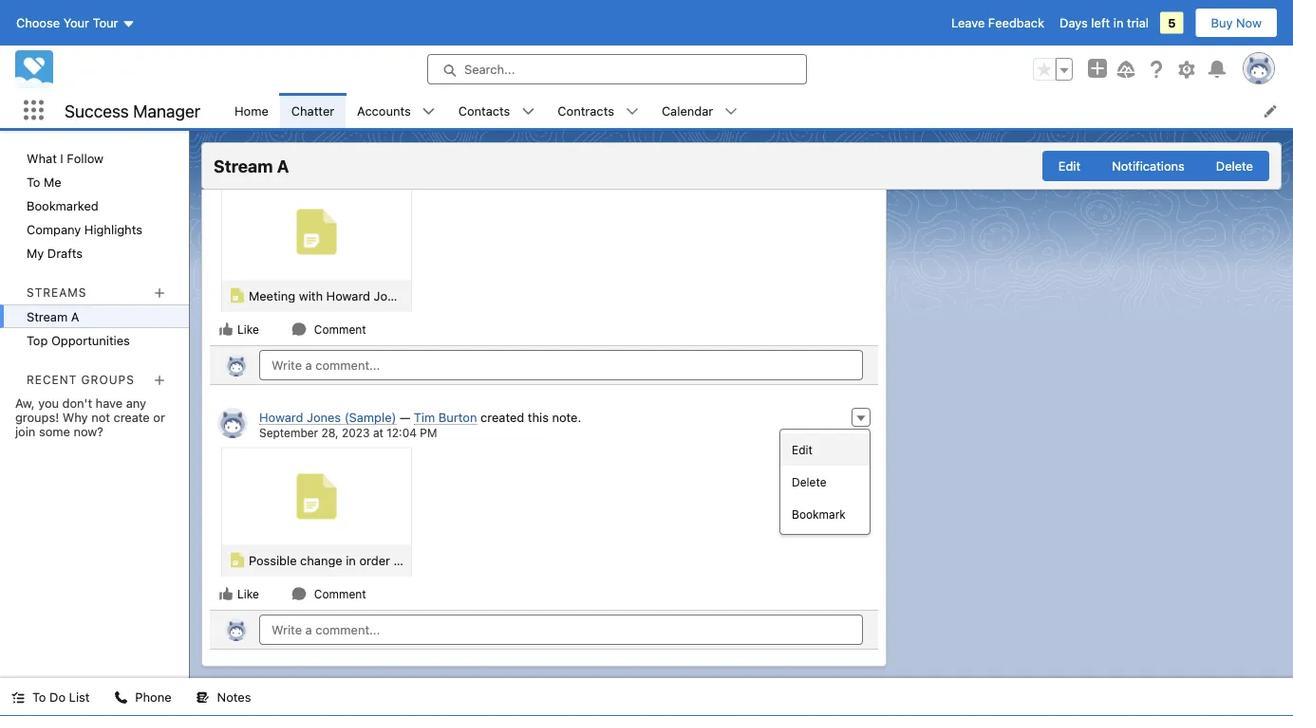 Task type: vqa. For each thing, say whether or not it's contained in the screenshot.
600 on the left of page
no



Task type: locate. For each thing, give the bounding box(es) containing it.
menu
[[780, 434, 870, 531]]

howard jones (sample) — tim burton created this note. september 28, 2023 at 12:04 pm
[[259, 410, 581, 440]]

create
[[113, 410, 150, 425]]

my
[[27, 246, 44, 260]]

comment button down the with
[[290, 321, 367, 338]]

0 vertical spatial like button
[[217, 321, 260, 338]]

edit up delete link
[[792, 443, 813, 457]]

some
[[39, 425, 70, 439]]

1 vertical spatial group
[[1042, 151, 1269, 181]]

1 vertical spatial tim burton image
[[217, 408, 248, 439]]

1 vertical spatial edit
[[792, 443, 813, 457]]

notes button
[[185, 679, 262, 717]]

this
[[528, 410, 549, 424]]

comment down the with
[[314, 323, 366, 336]]

stream inside stream a top opportunities
[[27, 310, 68, 324]]

tim burton, september 28, 2023 at 12:04 pm element containing meeting with howard jones re: order (sample)
[[210, 136, 878, 346]]

1 tim burton, september 28, 2023 at 12:04 pm element from the top
[[210, 136, 878, 346]]

in right 'change' at the bottom left of page
[[346, 554, 356, 568]]

0 vertical spatial comment
[[314, 323, 366, 336]]

in for left
[[1114, 16, 1124, 30]]

0 horizontal spatial delete
[[792, 476, 827, 489]]

delete link
[[780, 466, 870, 498]]

home link
[[223, 93, 280, 128]]

in right left
[[1114, 16, 1124, 30]]

buy
[[1211, 16, 1233, 30]]

left
[[1091, 16, 1110, 30]]

comment button for 1st like button from the bottom
[[290, 586, 367, 603]]

stream down home link
[[214, 156, 273, 176]]

2 comment button from the top
[[290, 586, 367, 603]]

howard up september at bottom
[[259, 410, 303, 424]]

have
[[96, 396, 123, 410]]

highlights
[[84, 222, 142, 236]]

0 horizontal spatial in
[[346, 554, 356, 568]]

in
[[1114, 16, 1124, 30], [346, 554, 356, 568]]

accounts list item
[[346, 93, 447, 128]]

2 tim burton, september 28, 2023 at 12:04 pm element from the top
[[210, 401, 878, 611]]

0 vertical spatial edit
[[1059, 159, 1081, 173]]

me
[[44, 175, 61, 189]]

0 horizontal spatial howard
[[259, 410, 303, 424]]

2 vertical spatial tim burton image
[[225, 619, 248, 642]]

tim burton, september 28, 2023 at 12:04 pm element for write a comment... text box
[[210, 136, 878, 346]]

a up opportunities
[[71, 310, 79, 324]]

success manager
[[65, 100, 200, 121]]

0 vertical spatial howard
[[326, 289, 370, 303]]

like button down 'meeting'
[[217, 321, 260, 338]]

1 vertical spatial stream
[[27, 310, 68, 324]]

text default image
[[422, 105, 436, 118], [626, 105, 639, 118], [218, 322, 234, 337], [291, 322, 307, 337], [11, 692, 25, 705], [114, 692, 128, 705], [196, 692, 209, 705]]

1 vertical spatial like button
[[217, 586, 260, 603]]

i
[[60, 151, 63, 165]]

2 like button from the top
[[217, 586, 260, 603]]

a inside stream a top opportunities
[[71, 310, 79, 324]]

delete up bookmark
[[792, 476, 827, 489]]

1 like from the top
[[237, 323, 259, 336]]

text default image inside accounts list item
[[422, 105, 436, 118]]

0 vertical spatial stream
[[214, 156, 273, 176]]

howard right the with
[[326, 289, 370, 303]]

what
[[27, 151, 57, 165]]

0 vertical spatial delete
[[1216, 159, 1253, 173]]

text default image
[[522, 105, 535, 118], [725, 105, 738, 118], [218, 587, 234, 602], [291, 587, 307, 602]]

contacts list item
[[447, 93, 546, 128]]

created
[[481, 410, 524, 424]]

2 vertical spatial (sample)
[[394, 554, 446, 568]]

company
[[27, 222, 81, 236]]

like down 'meeting'
[[237, 323, 259, 336]]

stream
[[214, 156, 273, 176], [27, 310, 68, 324]]

phone button
[[103, 679, 183, 717]]

possible change in order (sample)
[[249, 554, 446, 568]]

0 vertical spatial like
[[237, 323, 259, 336]]

0 horizontal spatial stream
[[27, 310, 68, 324]]

chatter
[[291, 103, 334, 118]]

1 horizontal spatial a
[[277, 156, 289, 176]]

search... button
[[427, 54, 807, 85]]

2023
[[342, 427, 370, 440]]

like down possible
[[237, 588, 259, 601]]

to left do
[[32, 691, 46, 705]]

trial
[[1127, 16, 1149, 30]]

delete button
[[1200, 151, 1269, 181]]

1 vertical spatial in
[[346, 554, 356, 568]]

1 comment from the top
[[314, 323, 366, 336]]

order right re:
[[430, 289, 461, 303]]

a down chatter link
[[277, 156, 289, 176]]

to left me
[[27, 175, 40, 189]]

feedback
[[988, 16, 1045, 30]]

possible
[[249, 554, 297, 568]]

0 horizontal spatial jones
[[307, 410, 341, 424]]

1 vertical spatial to
[[32, 691, 46, 705]]

company highlights link
[[0, 217, 189, 241]]

howard
[[326, 289, 370, 303], [259, 410, 303, 424]]

howard jones (sample) link
[[259, 410, 396, 425]]

re:
[[411, 289, 426, 303]]

change
[[300, 554, 342, 568]]

manager
[[133, 100, 200, 121]]

1 horizontal spatial in
[[1114, 16, 1124, 30]]

1 vertical spatial order
[[359, 554, 390, 568]]

jones up the 28,
[[307, 410, 341, 424]]

not
[[91, 410, 110, 425]]

top
[[27, 333, 48, 348]]

tim burton, september 28, 2023 at 12:04 pm element
[[210, 136, 878, 346], [210, 401, 878, 611]]

(sample)
[[464, 289, 516, 303], [344, 410, 396, 424], [394, 554, 446, 568]]

meeting
[[249, 289, 295, 303]]

search...
[[464, 62, 515, 76]]

chatter link
[[280, 93, 346, 128]]

september
[[259, 427, 318, 440]]

1 horizontal spatial edit
[[1059, 159, 1081, 173]]

0 vertical spatial order
[[430, 289, 461, 303]]

0 vertical spatial a
[[277, 156, 289, 176]]

1 horizontal spatial howard
[[326, 289, 370, 303]]

1 vertical spatial tim burton, september 28, 2023 at 12:04 pm element
[[210, 401, 878, 611]]

choose your tour
[[16, 16, 118, 30]]

buy now button
[[1195, 8, 1278, 38]]

follow
[[67, 151, 104, 165]]

1 vertical spatial howard
[[259, 410, 303, 424]]

your
[[63, 16, 89, 30]]

a
[[277, 156, 289, 176], [71, 310, 79, 324]]

with
[[299, 289, 323, 303]]

jones left re:
[[374, 289, 408, 303]]

groups
[[81, 373, 135, 387]]

tim burton, september 28, 2023 at 12:04 pm element containing howard jones (sample)
[[210, 401, 878, 611]]

0 vertical spatial tim burton image
[[225, 354, 248, 377]]

delete inside button
[[1216, 159, 1253, 173]]

note.
[[552, 410, 581, 424]]

1 vertical spatial a
[[71, 310, 79, 324]]

1 vertical spatial jones
[[307, 410, 341, 424]]

1 vertical spatial delete
[[792, 476, 827, 489]]

1 vertical spatial comment
[[314, 588, 366, 601]]

(sample) inside howard jones (sample) — tim burton created this note. september 28, 2023 at 12:04 pm
[[344, 410, 396, 424]]

0 vertical spatial jones
[[374, 289, 408, 303]]

tim burton image
[[225, 354, 248, 377], [217, 408, 248, 439], [225, 619, 248, 642]]

1 vertical spatial comment button
[[290, 586, 367, 603]]

order right 'change' at the bottom left of page
[[359, 554, 390, 568]]

group
[[1033, 58, 1073, 81], [1042, 151, 1269, 181]]

1 comment button from the top
[[290, 321, 367, 338]]

1 horizontal spatial delete
[[1216, 159, 1253, 173]]

comment down possible change in order (sample)
[[314, 588, 366, 601]]

text default image inside contacts list item
[[522, 105, 535, 118]]

0 vertical spatial group
[[1033, 58, 1073, 81]]

0 vertical spatial to
[[27, 175, 40, 189]]

in for change
[[346, 554, 356, 568]]

top opportunities link
[[0, 329, 189, 352]]

1 vertical spatial (sample)
[[344, 410, 396, 424]]

1 horizontal spatial order
[[430, 289, 461, 303]]

1 vertical spatial like
[[237, 588, 259, 601]]

comment button down 'change' at the bottom left of page
[[290, 586, 367, 603]]

like button down possible
[[217, 586, 260, 603]]

like button
[[217, 321, 260, 338], [217, 586, 260, 603]]

1 like button from the top
[[217, 321, 260, 338]]

text default image inside calendar list item
[[725, 105, 738, 118]]

stream up top
[[27, 310, 68, 324]]

text default image inside notes button
[[196, 692, 209, 705]]

comment
[[314, 323, 366, 336], [314, 588, 366, 601]]

groups!
[[15, 410, 59, 425]]

edit left notifications button
[[1059, 159, 1081, 173]]

to inside button
[[32, 691, 46, 705]]

accounts link
[[346, 93, 422, 128]]

0 vertical spatial tim burton, september 28, 2023 at 12:04 pm element
[[210, 136, 878, 346]]

0 horizontal spatial a
[[71, 310, 79, 324]]

12:04
[[387, 427, 417, 440]]

tim burton, september 28, 2023 at 12:04 pm element for write a comment... text field
[[210, 401, 878, 611]]

1 horizontal spatial stream
[[214, 156, 273, 176]]

0 horizontal spatial edit
[[792, 443, 813, 457]]

recent
[[27, 373, 77, 387]]

0 vertical spatial in
[[1114, 16, 1124, 30]]

0 vertical spatial comment button
[[290, 321, 367, 338]]

at
[[373, 427, 384, 440]]

calendar list item
[[650, 93, 749, 128]]

to
[[27, 175, 40, 189], [32, 691, 46, 705]]

text default image inside phone button
[[114, 692, 128, 705]]

recent groups link
[[27, 373, 135, 387]]

list
[[223, 93, 1293, 128]]

tim burton link
[[414, 410, 477, 425]]

buy now
[[1211, 16, 1262, 30]]

delete right notifications button
[[1216, 159, 1253, 173]]



Task type: describe. For each thing, give the bounding box(es) containing it.
stream a link
[[0, 305, 189, 329]]

stream a
[[214, 156, 289, 176]]

edit button
[[1042, 151, 1097, 181]]

success
[[65, 100, 129, 121]]

tour
[[93, 16, 118, 30]]

meeting with howard jones re: order (sample)
[[249, 289, 516, 303]]

0 vertical spatial (sample)
[[464, 289, 516, 303]]

what i follow link
[[0, 146, 189, 170]]

edit link
[[780, 434, 870, 466]]

aw,
[[15, 396, 35, 410]]

jones inside howard jones (sample) — tim burton created this note. september 28, 2023 at 12:04 pm
[[307, 410, 341, 424]]

text default image inside contracts list item
[[626, 105, 639, 118]]

2 comment from the top
[[314, 588, 366, 601]]

bookmarked link
[[0, 194, 189, 217]]

bookmark
[[792, 508, 846, 521]]

what i follow to me bookmarked company highlights my drafts
[[27, 151, 142, 260]]

text default image inside to do list button
[[11, 692, 25, 705]]

stream for stream a top opportunities
[[27, 310, 68, 324]]

my drafts link
[[0, 241, 189, 265]]

any
[[126, 396, 146, 410]]

pm
[[420, 427, 437, 440]]

tim
[[414, 410, 435, 424]]

days left in trial
[[1060, 16, 1149, 30]]

contracts list item
[[546, 93, 650, 128]]

you
[[38, 396, 59, 410]]

notes
[[217, 691, 251, 705]]

1 horizontal spatial jones
[[374, 289, 408, 303]]

why not create or join some now?
[[15, 410, 165, 439]]

28,
[[321, 427, 339, 440]]

delete inside menu
[[792, 476, 827, 489]]

calendar link
[[650, 93, 725, 128]]

text default image inside comment button
[[291, 322, 307, 337]]

or
[[153, 410, 165, 425]]

now
[[1236, 16, 1262, 30]]

home
[[235, 103, 269, 118]]

streams
[[27, 286, 87, 299]]

leave feedback
[[951, 16, 1045, 30]]

Write a comment... text field
[[259, 615, 863, 646]]

do
[[49, 691, 66, 705]]

notifications
[[1112, 159, 1185, 173]]

join
[[15, 425, 35, 439]]

menu containing edit
[[780, 434, 870, 531]]

opportunities
[[51, 333, 130, 348]]

choose your tour button
[[15, 8, 136, 38]]

to do list button
[[0, 679, 101, 717]]

5
[[1168, 16, 1176, 30]]

to do list
[[32, 691, 90, 705]]

—
[[400, 410, 410, 424]]

accounts
[[357, 103, 411, 118]]

drafts
[[47, 246, 83, 260]]

list
[[69, 691, 90, 705]]

leave feedback link
[[951, 16, 1045, 30]]

Write a comment... text field
[[259, 350, 863, 381]]

phone
[[135, 691, 171, 705]]

0 horizontal spatial order
[[359, 554, 390, 568]]

contacts
[[458, 103, 510, 118]]

leave
[[951, 16, 985, 30]]

to me link
[[0, 170, 189, 194]]

choose
[[16, 16, 60, 30]]

streams link
[[27, 286, 87, 299]]

text default image inside like button
[[218, 322, 234, 337]]

a for stream a top opportunities
[[71, 310, 79, 324]]

2 like from the top
[[237, 588, 259, 601]]

notifications button
[[1096, 151, 1201, 181]]

a for stream a
[[277, 156, 289, 176]]

days
[[1060, 16, 1088, 30]]

howard inside howard jones (sample) — tim burton created this note. september 28, 2023 at 12:04 pm
[[259, 410, 303, 424]]

comment button for second like button from the bottom of the page
[[290, 321, 367, 338]]

bookmark link
[[780, 498, 870, 531]]

tim burton image for write a comment... text box
[[225, 354, 248, 377]]

to inside the what i follow to me bookmarked company highlights my drafts
[[27, 175, 40, 189]]

why
[[62, 410, 88, 425]]

burton
[[439, 410, 477, 424]]

group containing edit
[[1042, 151, 1269, 181]]

stream for stream a
[[214, 156, 273, 176]]

stream a top opportunities
[[27, 310, 130, 348]]

contracts
[[558, 103, 614, 118]]

bookmarked
[[27, 198, 99, 213]]

contacts link
[[447, 93, 522, 128]]

list containing home
[[223, 93, 1293, 128]]

edit inside button
[[1059, 159, 1081, 173]]

calendar
[[662, 103, 713, 118]]

contracts link
[[546, 93, 626, 128]]

tim burton image for write a comment... text field
[[225, 619, 248, 642]]



